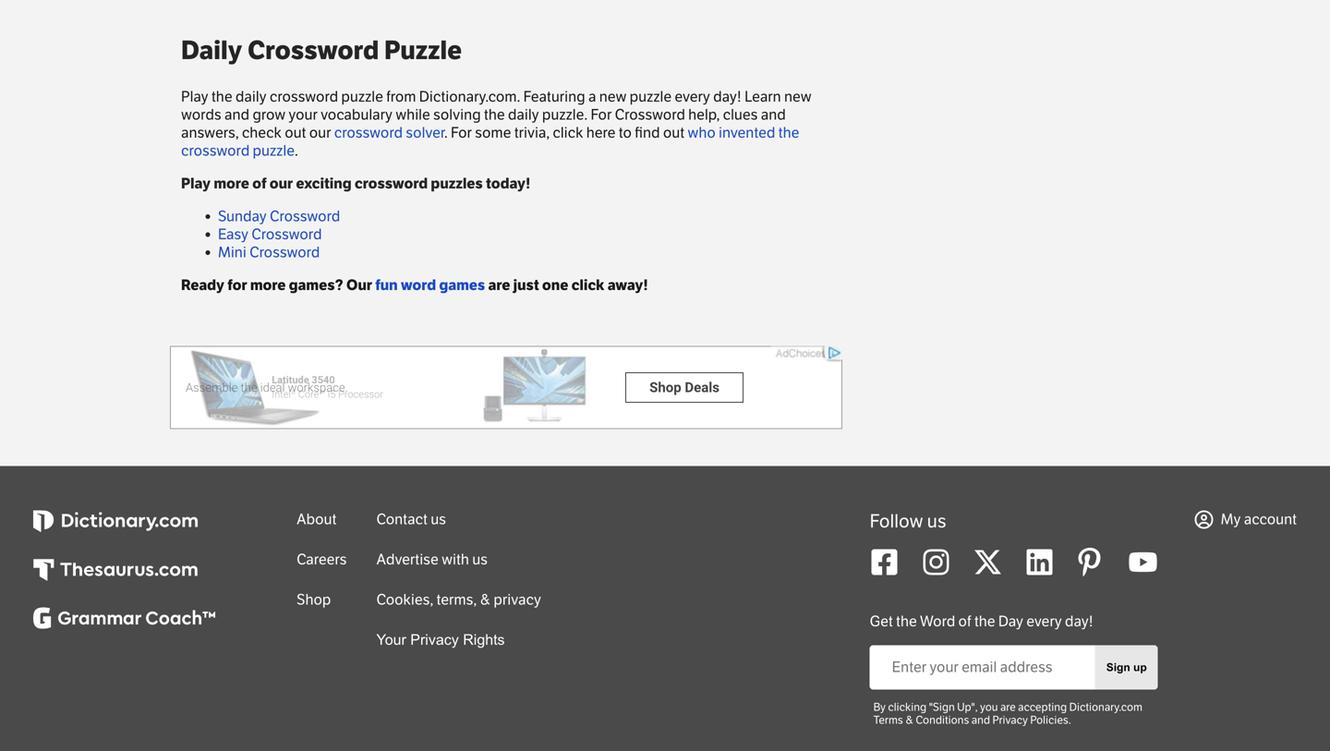 Task type: describe. For each thing, give the bounding box(es) containing it.
0 horizontal spatial daily
[[235, 88, 267, 106]]

grow
[[253, 106, 286, 124]]

1 horizontal spatial and
[[761, 106, 786, 124]]

contact
[[377, 510, 428, 528]]

contact us link
[[377, 510, 446, 528]]

1 vertical spatial every
[[1027, 612, 1062, 631]]

linkedin image
[[1025, 547, 1055, 577]]

2 horizontal spatial puzzle
[[630, 88, 672, 106]]

a
[[588, 88, 596, 106]]

play for play more of our exciting crossword puzzles today!
[[181, 175, 211, 193]]

terms,
[[437, 591, 477, 609]]

0 vertical spatial more
[[214, 175, 249, 193]]

you
[[980, 701, 998, 714]]

puzzle for the
[[341, 88, 383, 106]]

my account link
[[1195, 510, 1297, 529]]

sunday crossword easy crossword mini crossword
[[218, 207, 340, 261]]

one
[[542, 276, 568, 294]]

find
[[635, 124, 660, 142]]

games
[[439, 276, 485, 294]]

my
[[1221, 510, 1241, 528]]

learn
[[745, 88, 781, 106]]

clicking
[[888, 701, 927, 714]]

accepting
[[1018, 701, 1067, 714]]

today!
[[486, 175, 531, 193]]

follow
[[870, 510, 923, 533]]

conditions
[[916, 714, 969, 727]]

your privacy rights
[[377, 631, 505, 648]]

play for play the daily crossword puzzle from dictionary.com. featuring a new puzzle every day! learn new words and grow your vocabulary while solving the daily puzzle. for crossword help, clues and answers, check out our
[[181, 88, 208, 106]]

& inside the by clicking "sign up", you are accepting dictionary.com terms & conditions and privacy policies.
[[906, 714, 914, 727]]

check
[[242, 124, 282, 142]]

every inside play the daily crossword puzzle from dictionary.com. featuring a new puzzle every day! learn new words and grow your vocabulary while solving the daily puzzle. for crossword help, clues and answers, check out our
[[675, 88, 710, 106]]

to
[[619, 124, 632, 142]]

daily crossword puzzle
[[181, 35, 462, 66]]

careers link
[[297, 551, 347, 569]]

2 out from the left
[[663, 124, 685, 142]]

about link
[[297, 510, 337, 528]]

cookies,
[[377, 591, 434, 609]]

crossword solver link
[[334, 124, 444, 142]]

play more of our exciting crossword puzzles today!
[[181, 175, 531, 193]]

trivia,
[[514, 124, 550, 142]]

instagram image
[[922, 547, 951, 577]]

sunday crossword link
[[218, 207, 340, 225]]

word
[[401, 276, 436, 294]]

get the word of the day every day!
[[870, 612, 1094, 631]]

our inside play the daily crossword puzzle from dictionary.com. featuring a new puzzle every day! learn new words and grow your vocabulary while solving the daily puzzle. for crossword help, clues and answers, check out our
[[309, 124, 331, 142]]

1 horizontal spatial us
[[472, 551, 488, 569]]

dictionary.com.
[[419, 88, 520, 106]]

easy crossword link
[[218, 225, 322, 243]]

clues
[[723, 106, 758, 124]]

your privacy rights button
[[377, 631, 505, 649]]

dictionary.com
[[1070, 701, 1143, 714]]

mini crossword link
[[218, 243, 320, 261]]

the inside who invented the crossword puzzle
[[779, 124, 800, 142]]

"sign
[[929, 701, 955, 714]]

crossword down from at the left top
[[334, 124, 403, 142]]

https://www.dictionary.com image
[[33, 510, 197, 533]]

from
[[386, 88, 416, 106]]

crossword inside play the daily crossword puzzle from dictionary.com. featuring a new puzzle every day! learn new words and grow your vocabulary while solving the daily puzzle. for crossword help, clues and answers, check out our
[[270, 88, 338, 106]]

pinterest image
[[1077, 547, 1106, 577]]

up
[[1134, 661, 1147, 673]]

out inside play the daily crossword puzzle from dictionary.com. featuring a new puzzle every day! learn new words and grow your vocabulary while solving the daily puzzle. for crossword help, clues and answers, check out our
[[285, 124, 306, 142]]

0 horizontal spatial for
[[451, 124, 472, 142]]

1 horizontal spatial .
[[444, 124, 448, 142]]

our
[[346, 276, 372, 294]]

who invented the crossword puzzle link
[[181, 124, 800, 160]]

shop
[[297, 591, 331, 609]]

advertise with us
[[377, 551, 488, 569]]

my account
[[1221, 510, 1297, 528]]

ready for more games? our fun word games are just one click away!
[[181, 276, 648, 294]]

here
[[586, 124, 616, 142]]

contact us
[[377, 510, 446, 528]]

terms
[[874, 714, 903, 727]]

help,
[[688, 106, 720, 124]]

https://www.thesaurus.com image
[[33, 559, 197, 581]]

solver
[[406, 124, 444, 142]]

and inside the by clicking "sign up", you are accepting dictionary.com terms & conditions and privacy policies.
[[972, 714, 990, 727]]

away!
[[608, 276, 648, 294]]

follow us
[[870, 510, 947, 533]]

by
[[874, 701, 886, 714]]

0 horizontal spatial are
[[488, 276, 510, 294]]

invented
[[719, 124, 776, 142]]

youtube image
[[1129, 547, 1158, 577]]

just
[[513, 276, 539, 294]]

some
[[475, 124, 511, 142]]

crossword solver . for some trivia, click here to find out
[[334, 124, 685, 142]]

us for follow us
[[927, 510, 947, 533]]

advertise
[[377, 551, 439, 569]]



Task type: vqa. For each thing, say whether or not it's contained in the screenshot.
Follow at the right
yes



Task type: locate. For each thing, give the bounding box(es) containing it.
ready
[[181, 276, 224, 294]]

0 vertical spatial are
[[488, 276, 510, 294]]

easy
[[218, 225, 248, 243]]

1 horizontal spatial every
[[1027, 612, 1062, 631]]

of right word
[[959, 612, 971, 631]]

puzzle
[[384, 35, 462, 66]]

0 vertical spatial click
[[553, 124, 583, 142]]

puzzle down grow
[[253, 142, 295, 160]]

. right while
[[444, 124, 448, 142]]

0 horizontal spatial every
[[675, 88, 710, 106]]

and right the clues at right top
[[761, 106, 786, 124]]

& right terms,
[[480, 591, 491, 609]]

out right check
[[285, 124, 306, 142]]

1 out from the left
[[285, 124, 306, 142]]

Enter your email address text field
[[870, 651, 1095, 684]]

2 new from the left
[[784, 88, 812, 106]]

privacy right your
[[410, 631, 459, 648]]

0 vertical spatial of
[[252, 175, 267, 193]]

1 horizontal spatial privacy
[[993, 714, 1028, 727]]

1 vertical spatial of
[[959, 612, 971, 631]]

mini
[[218, 243, 246, 261]]

new right the learn
[[784, 88, 812, 106]]

for left some
[[451, 124, 472, 142]]

out
[[285, 124, 306, 142], [663, 124, 685, 142]]

play
[[181, 88, 208, 106], [181, 175, 211, 193]]

0 vertical spatial day!
[[713, 88, 742, 106]]

us right with
[[472, 551, 488, 569]]

our up exciting
[[309, 124, 331, 142]]

0 vertical spatial privacy
[[410, 631, 459, 648]]

new right a
[[599, 88, 627, 106]]

1 horizontal spatial are
[[1000, 701, 1016, 714]]

crossword inside who invented the crossword puzzle
[[181, 142, 250, 160]]

1 horizontal spatial new
[[784, 88, 812, 106]]

1 horizontal spatial puzzle
[[341, 88, 383, 106]]

1 vertical spatial our
[[270, 175, 293, 193]]

advertisement element
[[170, 346, 843, 429]]

our
[[309, 124, 331, 142], [270, 175, 293, 193]]

0 horizontal spatial more
[[214, 175, 249, 193]]

0 vertical spatial &
[[480, 591, 491, 609]]

featuring
[[523, 88, 585, 106]]

puzzle up find
[[630, 88, 672, 106]]

0 horizontal spatial puzzle
[[253, 142, 295, 160]]

1 horizontal spatial for
[[591, 106, 612, 124]]

solving
[[433, 106, 481, 124]]

. down your
[[295, 142, 298, 160]]

crossword down daily crossword puzzle
[[270, 88, 338, 106]]

1 vertical spatial play
[[181, 175, 211, 193]]

day!
[[713, 88, 742, 106], [1065, 612, 1094, 631]]

every right day
[[1027, 612, 1062, 631]]

0 horizontal spatial new
[[599, 88, 627, 106]]

vocabulary
[[321, 106, 393, 124]]

privacy
[[494, 591, 541, 609]]

words
[[181, 106, 221, 124]]

sunday
[[218, 207, 267, 225]]

cookies, terms, & privacy
[[377, 591, 541, 609]]

us
[[431, 510, 446, 528], [927, 510, 947, 533], [472, 551, 488, 569]]

2 play from the top
[[181, 175, 211, 193]]

terms & conditions and privacy policies. link
[[874, 714, 1071, 727]]

and right conditions
[[972, 714, 990, 727]]

for left the to
[[591, 106, 612, 124]]

for inside play the daily crossword puzzle from dictionary.com. featuring a new puzzle every day! learn new words and grow your vocabulary while solving the daily puzzle. for crossword help, clues and answers, check out our
[[591, 106, 612, 124]]

up",
[[957, 701, 978, 714]]

fun
[[375, 276, 398, 294]]

1 vertical spatial are
[[1000, 701, 1016, 714]]

answers,
[[181, 124, 239, 142]]

us right contact
[[431, 510, 446, 528]]

1 horizontal spatial more
[[250, 276, 286, 294]]

0 horizontal spatial of
[[252, 175, 267, 193]]

.
[[444, 124, 448, 142], [295, 142, 298, 160]]

crossword down crossword solver link
[[355, 175, 428, 193]]

crossword down words
[[181, 142, 250, 160]]

0 vertical spatial play
[[181, 88, 208, 106]]

play inside play the daily crossword puzzle from dictionary.com. featuring a new puzzle every day! learn new words and grow your vocabulary while solving the daily puzzle. for crossword help, clues and answers, check out our
[[181, 88, 208, 106]]

every up who at the right top of page
[[675, 88, 710, 106]]

daily
[[181, 35, 242, 66]]

of
[[252, 175, 267, 193], [959, 612, 971, 631]]

by clicking "sign up", you are accepting dictionary.com terms & conditions and privacy policies.
[[874, 701, 1143, 727]]

2 horizontal spatial and
[[972, 714, 990, 727]]

sign
[[1107, 661, 1131, 673]]

1 vertical spatial &
[[906, 714, 914, 727]]

new
[[599, 88, 627, 106], [784, 88, 812, 106]]

1 new from the left
[[599, 88, 627, 106]]

exciting
[[296, 175, 352, 193]]

facebook image
[[870, 547, 900, 577]]

2 horizontal spatial us
[[927, 510, 947, 533]]

& right terms
[[906, 714, 914, 727]]

day
[[999, 612, 1024, 631]]

click left here
[[553, 124, 583, 142]]

crossword
[[248, 35, 379, 66], [615, 106, 685, 124], [270, 207, 340, 225], [251, 225, 322, 243], [250, 243, 320, 261]]

while
[[396, 106, 430, 124]]

are inside the by clicking "sign up", you are accepting dictionary.com terms & conditions and privacy policies.
[[1000, 701, 1016, 714]]

privacy left policies.
[[993, 714, 1028, 727]]

day! inside play the daily crossword puzzle from dictionary.com. featuring a new puzzle every day! learn new words and grow your vocabulary while solving the daily puzzle. for crossword help, clues and answers, check out our
[[713, 88, 742, 106]]

your
[[289, 106, 318, 124]]

day! left the learn
[[713, 88, 742, 106]]

0 horizontal spatial out
[[285, 124, 306, 142]]

for
[[228, 276, 247, 294]]

are
[[488, 276, 510, 294], [1000, 701, 1016, 714]]

more right for
[[250, 276, 286, 294]]

and left grow
[[225, 106, 249, 124]]

the
[[211, 88, 232, 106], [484, 106, 505, 124], [779, 124, 800, 142], [896, 612, 917, 631], [975, 612, 996, 631]]

puzzle left from at the left top
[[341, 88, 383, 106]]

puzzle inside who invented the crossword puzzle
[[253, 142, 295, 160]]

1 vertical spatial click
[[572, 276, 605, 294]]

us right "follow"
[[927, 510, 947, 533]]

out right find
[[663, 124, 685, 142]]

play up answers,
[[181, 88, 208, 106]]

account
[[1244, 510, 1297, 528]]

sign up button
[[1095, 645, 1158, 690]]

sign up
[[1107, 661, 1147, 673]]

1 vertical spatial privacy
[[993, 714, 1028, 727]]

play the daily crossword puzzle from dictionary.com. featuring a new puzzle every day! learn new words and grow your vocabulary while solving the daily puzzle. for crossword help, clues and answers, check out our
[[181, 88, 812, 142]]

fun word games link
[[375, 276, 485, 294]]

day! down pinterest icon
[[1065, 612, 1094, 631]]

shop link
[[297, 591, 331, 609]]

0 horizontal spatial and
[[225, 106, 249, 124]]

play down answers,
[[181, 175, 211, 193]]

us for contact us
[[431, 510, 446, 528]]

0 horizontal spatial .
[[295, 142, 298, 160]]

1 horizontal spatial daily
[[508, 106, 539, 124]]

who invented the crossword puzzle
[[181, 124, 800, 160]]

get
[[870, 612, 893, 631]]

1 horizontal spatial out
[[663, 124, 685, 142]]

0 horizontal spatial privacy
[[410, 631, 459, 648]]

1 horizontal spatial day!
[[1065, 612, 1094, 631]]

and
[[225, 106, 249, 124], [761, 106, 786, 124], [972, 714, 990, 727]]

our up sunday crossword link
[[270, 175, 293, 193]]

0 horizontal spatial day!
[[713, 88, 742, 106]]

0 horizontal spatial our
[[270, 175, 293, 193]]

cookies, terms, & privacy link
[[377, 591, 541, 609]]

0 horizontal spatial &
[[480, 591, 491, 609]]

1 vertical spatial day!
[[1065, 612, 1094, 631]]

with
[[442, 551, 469, 569]]

for
[[591, 106, 612, 124], [451, 124, 472, 142]]

advertise with us link
[[377, 551, 488, 569]]

word
[[920, 612, 956, 631]]

0 horizontal spatial us
[[431, 510, 446, 528]]

of up sunday
[[252, 175, 267, 193]]

click
[[553, 124, 583, 142], [572, 276, 605, 294]]

puzzle for invented
[[253, 142, 295, 160]]

are right you
[[1000, 701, 1016, 714]]

grammarcoach.com image
[[33, 607, 215, 630]]

privacy inside the by clicking "sign up", you are accepting dictionary.com terms & conditions and privacy policies.
[[993, 714, 1028, 727]]

1 horizontal spatial &
[[906, 714, 914, 727]]

privacy inside button
[[410, 631, 459, 648]]

1 vertical spatial more
[[250, 276, 286, 294]]

who
[[688, 124, 716, 142]]

puzzle.
[[542, 106, 588, 124]]

crossword inside play the daily crossword puzzle from dictionary.com. featuring a new puzzle every day! learn new words and grow your vocabulary while solving the daily puzzle. for crossword help, clues and answers, check out our
[[615, 106, 685, 124]]

careers
[[297, 551, 347, 569]]

your
[[377, 631, 406, 648]]

1 play from the top
[[181, 88, 208, 106]]

0 vertical spatial every
[[675, 88, 710, 106]]

privacy
[[410, 631, 459, 648], [993, 714, 1028, 727]]

are left just
[[488, 276, 510, 294]]

1 horizontal spatial of
[[959, 612, 971, 631]]

policies.
[[1030, 714, 1071, 727]]

rights
[[463, 631, 505, 648]]

more
[[214, 175, 249, 193], [250, 276, 286, 294]]

click right one in the top left of the page
[[572, 276, 605, 294]]

1 horizontal spatial our
[[309, 124, 331, 142]]

more up sunday
[[214, 175, 249, 193]]

twitter image
[[973, 547, 1003, 577]]

0 vertical spatial our
[[309, 124, 331, 142]]

puzzles
[[431, 175, 483, 193]]

about
[[297, 510, 337, 528]]

games?
[[289, 276, 343, 294]]



